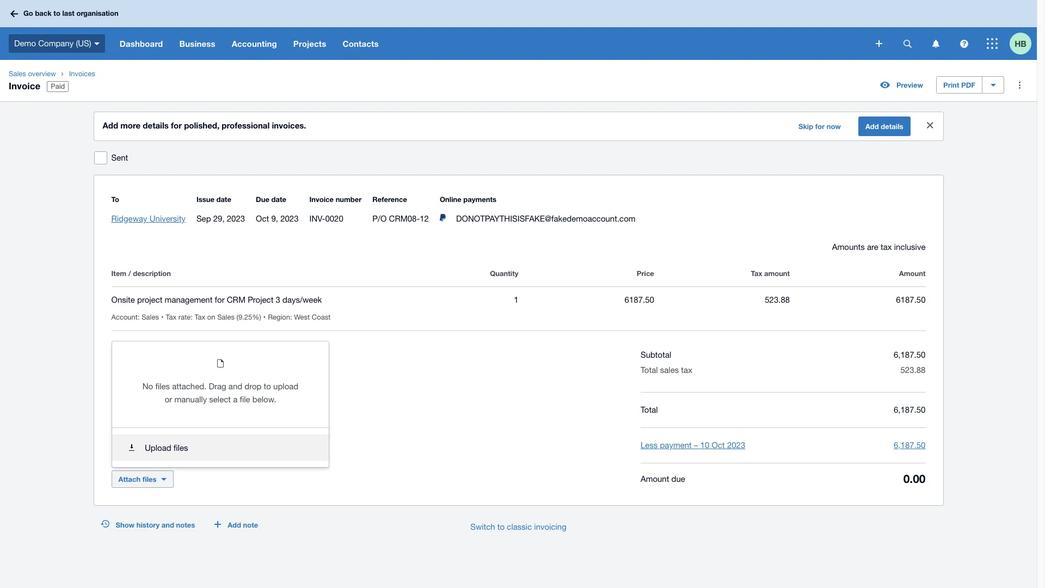 Task type: vqa. For each thing, say whether or not it's contained in the screenshot.


Task type: describe. For each thing, give the bounding box(es) containing it.
files for no
[[155, 382, 170, 391]]

projects
[[294, 39, 327, 48]]

classic
[[507, 522, 532, 532]]

project
[[248, 295, 274, 305]]

accounting
[[232, 39, 277, 48]]

description
[[133, 269, 171, 278]]

details inside button
[[882, 122, 904, 131]]

2023 for sep 29, 2023
[[227, 214, 245, 223]]

svg image inside the demo company (us) popup button
[[94, 42, 100, 45]]

university
[[150, 214, 186, 223]]

tax for sales
[[682, 366, 693, 375]]

a
[[233, 395, 238, 404]]

amount column header
[[790, 267, 926, 280]]

drop
[[245, 382, 262, 391]]

number
[[336, 195, 362, 204]]

cell containing account
[[111, 313, 166, 321]]

due
[[256, 195, 270, 204]]

1 cell
[[383, 294, 519, 307]]

total for total sales tax
[[641, 366, 658, 375]]

management
[[165, 295, 213, 305]]

no
[[143, 382, 153, 391]]

amounts
[[833, 242, 865, 252]]

add more details for polished, professional invoices. status
[[94, 112, 944, 141]]

1 horizontal spatial sales
[[142, 313, 159, 321]]

on
[[207, 313, 215, 321]]

svg image left "hb"
[[988, 38, 999, 49]]

hb
[[1015, 38, 1027, 48]]

(9.25%)
[[237, 313, 261, 321]]

switch to classic invoicing button
[[462, 516, 576, 538]]

for for add more details for polished, professional invoices.
[[171, 120, 182, 130]]

back
[[35, 9, 52, 18]]

add note button
[[208, 516, 265, 534]]

organisation
[[77, 9, 119, 18]]

hb button
[[1010, 27, 1038, 60]]

switch
[[471, 522, 496, 532]]

coast
[[312, 313, 331, 321]]

p/o crm08-12
[[373, 214, 429, 223]]

0020
[[325, 214, 344, 223]]

attach
[[118, 475, 141, 484]]

last
[[62, 9, 75, 18]]

add details
[[866, 122, 904, 131]]

rate
[[179, 313, 191, 321]]

add for add details
[[866, 122, 880, 131]]

svg image up print pdf button
[[933, 39, 940, 48]]

less
[[641, 441, 658, 450]]

preview
[[897, 81, 924, 89]]

inv-
[[310, 214, 325, 223]]

1 horizontal spatial tax
[[195, 313, 205, 321]]

total sales tax
[[641, 366, 693, 375]]

: for account
[[138, 313, 140, 321]]

sales
[[661, 366, 679, 375]]

ridgeway university
[[111, 214, 186, 223]]

no files attached.     drag and drop to upload or manually select a file below.
[[143, 382, 299, 404]]

attach files
[[118, 475, 157, 484]]

account : sales
[[111, 313, 159, 321]]

tax amount
[[751, 269, 790, 278]]

sales overview
[[9, 70, 56, 78]]

and inside button
[[162, 521, 174, 529]]

drag
[[209, 382, 226, 391]]

print
[[944, 81, 960, 89]]

: for region
[[290, 313, 292, 321]]

upload files
[[145, 443, 188, 453]]

go back to last organisation link
[[7, 4, 125, 23]]

amount
[[765, 269, 790, 278]]

upload
[[274, 382, 299, 391]]

total for total
[[641, 405, 658, 415]]

amount for amount due
[[641, 474, 670, 483]]

note
[[243, 521, 258, 529]]

west
[[294, 313, 310, 321]]

issue date
[[197, 195, 231, 204]]

invoice for invoice number
[[310, 195, 334, 204]]

project
[[137, 295, 163, 305]]

go back to last organisation
[[23, 9, 119, 18]]

more
[[121, 120, 141, 130]]

now
[[827, 122, 842, 131]]

1
[[514, 295, 519, 305]]

svg image up preview button at right
[[876, 40, 883, 47]]

0.00
[[904, 472, 926, 486]]

523.88 cell
[[655, 294, 790, 307]]

1 vertical spatial oct
[[712, 441, 725, 450]]

10
[[701, 441, 710, 450]]

file
[[240, 395, 250, 404]]

cell containing region
[[268, 313, 335, 321]]

amount for amount
[[900, 269, 926, 278]]

are
[[868, 242, 879, 252]]

pdf
[[962, 81, 976, 89]]

item / description
[[111, 269, 171, 278]]

2 vertical spatial 6,187.50
[[894, 441, 926, 450]]

tax for are
[[881, 242, 893, 252]]

history
[[137, 521, 160, 529]]

sep 29, 2023
[[197, 214, 245, 223]]

tax amount column header
[[655, 267, 790, 280]]

12
[[420, 214, 429, 223]]

(us)
[[76, 39, 91, 48]]

quantity
[[490, 269, 519, 278]]

crm
[[227, 295, 246, 305]]

notes
[[176, 521, 195, 529]]

6,187.50 for total
[[894, 405, 926, 415]]

add more details for polished, professional invoices.
[[103, 120, 306, 130]]

attached.
[[172, 382, 207, 391]]

files for upload
[[174, 443, 188, 453]]

crm08-
[[389, 214, 420, 223]]

item
[[111, 269, 126, 278]]

add for add more details for polished, professional invoices.
[[103, 120, 118, 130]]



Task type: locate. For each thing, give the bounding box(es) containing it.
6187.50
[[625, 295, 655, 305], [897, 295, 926, 305]]

2 horizontal spatial add
[[866, 122, 880, 131]]

0 horizontal spatial oct
[[256, 214, 269, 223]]

upload
[[145, 443, 171, 453]]

price column header
[[519, 267, 655, 280]]

0 horizontal spatial for
[[171, 120, 182, 130]]

sales overview link
[[4, 69, 60, 80]]

sales inside 'link'
[[9, 70, 26, 78]]

sales
[[9, 70, 26, 78], [142, 313, 159, 321], [217, 313, 235, 321]]

p/o
[[373, 214, 387, 223]]

price
[[637, 269, 655, 278]]

group
[[112, 342, 329, 467]]

manually
[[175, 395, 207, 404]]

svg image left go
[[10, 10, 18, 17]]

sent
[[111, 153, 128, 162]]

and left notes
[[162, 521, 174, 529]]

1 cell from the left
[[111, 313, 166, 321]]

row containing onsite project management for crm project 3 days/week
[[111, 287, 926, 331]]

0 vertical spatial invoice
[[9, 80, 40, 92]]

2023
[[227, 214, 245, 223], [281, 214, 299, 223], [728, 441, 746, 450]]

–
[[695, 441, 699, 450]]

1 date from the left
[[217, 195, 231, 204]]

0 vertical spatial to
[[54, 9, 60, 18]]

tax right the are
[[881, 242, 893, 252]]

add left more
[[103, 120, 118, 130]]

1 horizontal spatial to
[[264, 382, 271, 391]]

invoice
[[9, 80, 40, 92], [310, 195, 334, 204]]

0 horizontal spatial 6187.50 cell
[[519, 294, 655, 307]]

amount down inclusive
[[900, 269, 926, 278]]

1 horizontal spatial 2023
[[281, 214, 299, 223]]

cell down onsite project management for crm project 3 days/week
[[166, 313, 268, 321]]

0 horizontal spatial to
[[54, 9, 60, 18]]

show history and notes
[[116, 521, 195, 529]]

2 horizontal spatial 2023
[[728, 441, 746, 450]]

0 horizontal spatial and
[[162, 521, 174, 529]]

2 horizontal spatial :
[[290, 313, 292, 321]]

1 horizontal spatial amount
[[900, 269, 926, 278]]

upload files button
[[112, 435, 329, 461]]

6187.50 cell down amount column header
[[790, 294, 926, 307]]

skip for now
[[799, 122, 842, 131]]

svg image up preview
[[904, 39, 912, 48]]

1 horizontal spatial oct
[[712, 441, 725, 450]]

2 horizontal spatial tax
[[751, 269, 763, 278]]

account
[[111, 313, 138, 321]]

tax left rate
[[166, 313, 177, 321]]

region
[[268, 313, 290, 321]]

for left now
[[816, 122, 825, 131]]

6187.50 for 2nd 6187.50 cell from the left
[[897, 295, 926, 305]]

cell down days/week
[[268, 313, 335, 321]]

to inside the no files attached.     drag and drop to upload or manually select a file below.
[[264, 382, 271, 391]]

0 horizontal spatial add
[[103, 120, 118, 130]]

banner containing hb
[[0, 0, 1038, 60]]

6187.50 for second 6187.50 cell from the right
[[625, 295, 655, 305]]

issue
[[197, 195, 215, 204]]

1 vertical spatial invoice
[[310, 195, 334, 204]]

files for attach
[[143, 475, 157, 484]]

0 horizontal spatial 6187.50
[[625, 295, 655, 305]]

0 horizontal spatial sales
[[9, 70, 26, 78]]

details right more
[[143, 120, 169, 130]]

svg image up pdf
[[961, 39, 969, 48]]

to inside button
[[498, 522, 505, 532]]

/
[[128, 269, 131, 278]]

0 vertical spatial tax
[[881, 242, 893, 252]]

files right attach at the left of the page
[[143, 475, 157, 484]]

ridgeway university link
[[111, 214, 186, 223]]

navigation inside banner
[[112, 27, 869, 60]]

sep
[[197, 214, 211, 223]]

2 6187.50 from the left
[[897, 295, 926, 305]]

523.88 inside 523.88 cell
[[766, 295, 790, 305]]

less payment – 10 oct 2023
[[641, 441, 746, 450]]

0 vertical spatial oct
[[256, 214, 269, 223]]

invoicing
[[535, 522, 567, 532]]

for for onsite project management for crm project 3 days/week
[[215, 295, 225, 305]]

payments
[[464, 195, 497, 204]]

region : west coast
[[268, 313, 331, 321]]

company
[[38, 39, 74, 48]]

2 total from the top
[[641, 405, 658, 415]]

1 horizontal spatial date
[[272, 195, 287, 204]]

1 horizontal spatial tax
[[881, 242, 893, 252]]

1 6187.50 cell from the left
[[519, 294, 655, 307]]

row up 1
[[111, 267, 926, 287]]

svg image
[[988, 38, 999, 49], [933, 39, 940, 48], [961, 39, 969, 48], [876, 40, 883, 47]]

tax
[[881, 242, 893, 252], [682, 366, 693, 375]]

9,
[[272, 214, 278, 223]]

2 horizontal spatial sales
[[217, 313, 235, 321]]

tax left on
[[195, 313, 205, 321]]

details
[[143, 120, 169, 130], [882, 122, 904, 131]]

1 6187.50 from the left
[[625, 295, 655, 305]]

business
[[179, 39, 216, 48]]

more invoice options image
[[1009, 74, 1031, 96]]

invoice number
[[310, 195, 362, 204]]

oct left 9,
[[256, 214, 269, 223]]

overview
[[28, 70, 56, 78]]

: down project on the bottom
[[138, 313, 140, 321]]

add details button
[[859, 117, 911, 136]]

onsite project management for crm project 3 days/week
[[111, 295, 322, 305]]

1 vertical spatial total
[[641, 405, 658, 415]]

1 vertical spatial and
[[162, 521, 174, 529]]

table containing onsite project management for crm project 3 days/week
[[111, 254, 926, 331]]

0 vertical spatial and
[[229, 382, 242, 391]]

6187.50 down price
[[625, 295, 655, 305]]

due date
[[256, 195, 287, 204]]

svg image right "(us)"
[[94, 42, 100, 45]]

0 horizontal spatial details
[[143, 120, 169, 130]]

files inside upload files button
[[174, 443, 188, 453]]

amounts are tax inclusive
[[833, 242, 926, 252]]

1 vertical spatial 6,187.50
[[894, 405, 926, 415]]

for left polished,
[[171, 120, 182, 130]]

add
[[103, 120, 118, 130], [866, 122, 880, 131], [228, 521, 241, 529]]

inclusive
[[895, 242, 926, 252]]

0 horizontal spatial tax
[[682, 366, 693, 375]]

2 horizontal spatial to
[[498, 522, 505, 532]]

1 vertical spatial files
[[174, 443, 188, 453]]

due
[[672, 474, 686, 483]]

2 vertical spatial to
[[498, 522, 505, 532]]

add for add note
[[228, 521, 241, 529]]

sales left overview
[[9, 70, 26, 78]]

3 : from the left
[[290, 313, 292, 321]]

invoices.
[[272, 120, 306, 130]]

1 horizontal spatial and
[[229, 382, 242, 391]]

to right switch
[[498, 522, 505, 532]]

date right due
[[272, 195, 287, 204]]

add note
[[228, 521, 258, 529]]

professional
[[222, 120, 270, 130]]

for inside button
[[816, 122, 825, 131]]

0 vertical spatial 6,187.50
[[894, 350, 926, 360]]

1 horizontal spatial add
[[228, 521, 241, 529]]

1 vertical spatial 523.88
[[901, 366, 926, 375]]

row containing item / description
[[111, 267, 926, 287]]

2 6187.50 cell from the left
[[790, 294, 926, 307]]

2 vertical spatial files
[[143, 475, 157, 484]]

1 vertical spatial tax
[[682, 366, 693, 375]]

2023 right 29,
[[227, 214, 245, 223]]

1 vertical spatial amount
[[641, 474, 670, 483]]

0 vertical spatial files
[[155, 382, 170, 391]]

6187.50 cell down price column header
[[519, 294, 655, 307]]

table
[[111, 254, 926, 331]]

2023 right 9,
[[281, 214, 299, 223]]

1 horizontal spatial for
[[215, 295, 225, 305]]

1 horizontal spatial svg image
[[94, 42, 100, 45]]

and inside the no files attached.     drag and drop to upload or manually select a file below.
[[229, 382, 242, 391]]

group containing no files attached.     drag and drop to upload or manually select a file below.
[[112, 342, 329, 467]]

navigation containing dashboard
[[112, 27, 869, 60]]

1 horizontal spatial 523.88
[[901, 366, 926, 375]]

3 cell from the left
[[268, 313, 335, 321]]

tax for tax amount
[[751, 269, 763, 278]]

files
[[155, 382, 170, 391], [174, 443, 188, 453], [143, 475, 157, 484]]

0 vertical spatial 523.88
[[766, 295, 790, 305]]

reference
[[373, 195, 407, 204]]

6187.50 down inclusive
[[897, 295, 926, 305]]

6,187.50 for subtotal
[[894, 350, 926, 360]]

close image
[[920, 114, 942, 136]]

2023 right 10
[[728, 441, 746, 450]]

cell down project on the bottom
[[111, 313, 166, 321]]

add right now
[[866, 122, 880, 131]]

sales right on
[[217, 313, 235, 321]]

2 : from the left
[[191, 313, 193, 321]]

onsite project management for crm project 3 days/week cell
[[111, 294, 383, 307]]

6187.50 cell
[[519, 294, 655, 307], [790, 294, 926, 307]]

invoices link
[[65, 69, 100, 80]]

0 horizontal spatial tax
[[166, 313, 177, 321]]

print pdf button
[[937, 76, 983, 94]]

oct right 10
[[712, 441, 725, 450]]

preview button
[[874, 76, 930, 94]]

files inside the no files attached.     drag and drop to upload or manually select a file below.
[[155, 382, 170, 391]]

1 horizontal spatial 6187.50 cell
[[790, 294, 926, 307]]

0 vertical spatial amount
[[900, 269, 926, 278]]

to inside 'link'
[[54, 9, 60, 18]]

tax inside tax amount column header
[[751, 269, 763, 278]]

1 total from the top
[[641, 366, 658, 375]]

2 horizontal spatial svg image
[[904, 39, 912, 48]]

files up the or
[[155, 382, 170, 391]]

for left the crm
[[215, 295, 225, 305]]

svg image
[[10, 10, 18, 17], [904, 39, 912, 48], [94, 42, 100, 45]]

: left west
[[290, 313, 292, 321]]

1 horizontal spatial 6187.50
[[897, 295, 926, 305]]

row
[[111, 267, 926, 287], [111, 287, 926, 331]]

details left close image
[[882, 122, 904, 131]]

1 vertical spatial to
[[264, 382, 271, 391]]

and up a
[[229, 382, 242, 391]]

:
[[138, 313, 140, 321], [191, 313, 193, 321], [290, 313, 292, 321]]

payment
[[660, 441, 692, 450]]

1 horizontal spatial :
[[191, 313, 193, 321]]

online payments
[[440, 195, 497, 204]]

0 horizontal spatial 523.88
[[766, 295, 790, 305]]

2023 for oct 9, 2023
[[281, 214, 299, 223]]

: down 'management'
[[191, 313, 193, 321]]

sales down project on the bottom
[[142, 313, 159, 321]]

0 horizontal spatial date
[[217, 195, 231, 204]]

to left last
[[54, 9, 60, 18]]

for inside cell
[[215, 295, 225, 305]]

onsite
[[111, 295, 135, 305]]

invoice up inv- on the left of the page
[[310, 195, 334, 204]]

amount left due at the bottom right of the page
[[641, 474, 670, 483]]

0 vertical spatial total
[[641, 366, 658, 375]]

1 vertical spatial row
[[111, 287, 926, 331]]

and
[[229, 382, 242, 391], [162, 521, 174, 529]]

0 vertical spatial row
[[111, 267, 926, 287]]

cell containing tax rate
[[166, 313, 268, 321]]

1 : from the left
[[138, 313, 140, 321]]

show history and notes button
[[94, 516, 202, 534]]

tax for tax rate : tax on sales (9.25%)
[[166, 313, 177, 321]]

0 horizontal spatial invoice
[[9, 80, 40, 92]]

2 date from the left
[[272, 195, 287, 204]]

demo company (us)
[[14, 39, 91, 48]]

switch to classic invoicing
[[471, 522, 567, 532]]

dashboard
[[120, 39, 163, 48]]

navigation
[[112, 27, 869, 60]]

1 horizontal spatial details
[[882, 122, 904, 131]]

amount inside amount column header
[[900, 269, 926, 278]]

inv-0020
[[310, 214, 344, 223]]

total down subtotal
[[641, 366, 658, 375]]

banner
[[0, 0, 1038, 60]]

files right the upload
[[174, 443, 188, 453]]

ridgeway
[[111, 214, 147, 223]]

quantity column header
[[383, 267, 519, 280]]

date for 29,
[[217, 195, 231, 204]]

business button
[[171, 27, 224, 60]]

tax rate : tax on sales (9.25%)
[[166, 313, 261, 321]]

1 horizontal spatial invoice
[[310, 195, 334, 204]]

date right issue
[[217, 195, 231, 204]]

date for 9,
[[272, 195, 287, 204]]

paid
[[51, 82, 65, 90]]

svg image inside go back to last organisation 'link'
[[10, 10, 18, 17]]

2 row from the top
[[111, 287, 926, 331]]

donotpaythisisfake@fakedemoaccount.com
[[456, 214, 636, 223]]

0 horizontal spatial 2023
[[227, 214, 245, 223]]

polished,
[[184, 120, 220, 130]]

2 cell from the left
[[166, 313, 268, 321]]

add left note
[[228, 521, 241, 529]]

cell
[[111, 313, 166, 321], [166, 313, 268, 321], [268, 313, 335, 321]]

to
[[54, 9, 60, 18], [264, 382, 271, 391], [498, 522, 505, 532]]

total up less
[[641, 405, 658, 415]]

item / description column header
[[111, 267, 383, 280]]

select
[[209, 395, 231, 404]]

demo company (us) button
[[0, 27, 112, 60]]

2 horizontal spatial for
[[816, 122, 825, 131]]

0 horizontal spatial svg image
[[10, 10, 18, 17]]

online
[[440, 195, 462, 204]]

0 horizontal spatial :
[[138, 313, 140, 321]]

print pdf
[[944, 81, 976, 89]]

invoice down sales overview 'link'
[[9, 80, 40, 92]]

date
[[217, 195, 231, 204], [272, 195, 287, 204]]

tax right sales
[[682, 366, 693, 375]]

tax left the amount
[[751, 269, 763, 278]]

0 horizontal spatial amount
[[641, 474, 670, 483]]

invoice for invoice
[[9, 80, 40, 92]]

show
[[116, 521, 135, 529]]

row down quantity
[[111, 287, 926, 331]]

demo
[[14, 39, 36, 48]]

1 row from the top
[[111, 267, 926, 287]]

files inside attach files popup button
[[143, 475, 157, 484]]

to up "below."
[[264, 382, 271, 391]]



